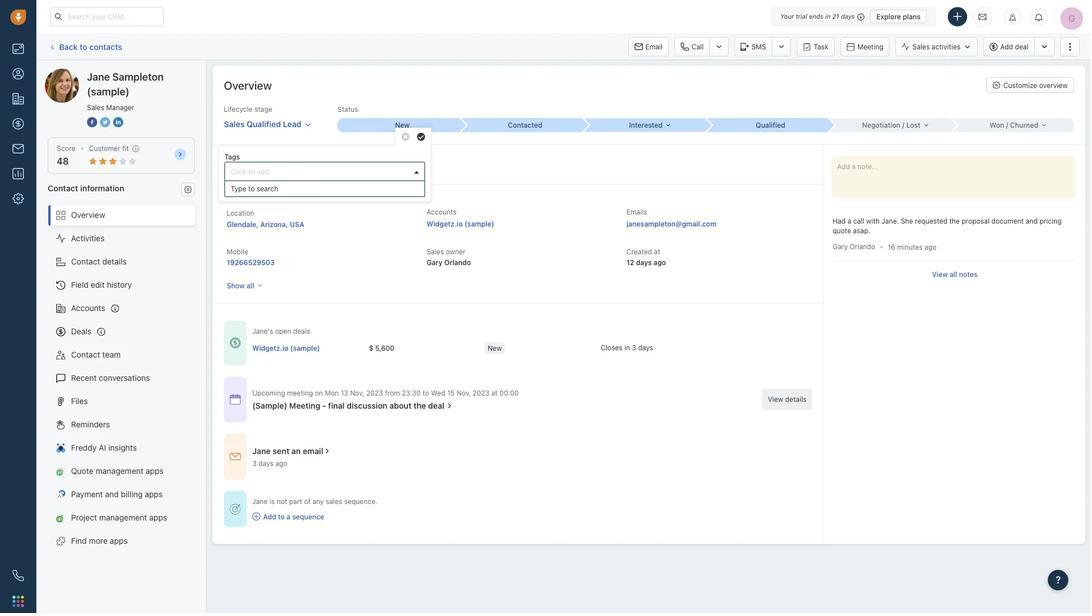 Task type: locate. For each thing, give the bounding box(es) containing it.
in right the closes
[[625, 344, 630, 352]]

jane down back
[[68, 68, 85, 78]]

contact for contact team
[[71, 350, 100, 360]]

add down is
[[263, 513, 276, 521]]

1 horizontal spatial all
[[950, 271, 958, 278]]

1 vertical spatial meeting
[[289, 402, 320, 411]]

0 horizontal spatial deal
[[428, 402, 444, 411]]

view for view details
[[768, 396, 783, 404]]

meeting inside button
[[858, 43, 884, 51]]

0 vertical spatial meeting
[[858, 43, 884, 51]]

container_wx8msf4aqz5i3rn1 image left widgetz.io (sample)
[[230, 338, 241, 349]]

and left billing at bottom
[[105, 490, 119, 500]]

1 vertical spatial accounts
[[71, 304, 105, 313]]

0 horizontal spatial orlando
[[444, 259, 471, 267]]

0 vertical spatial in
[[826, 13, 831, 20]]

0 horizontal spatial view
[[768, 396, 783, 404]]

a down the not
[[287, 513, 291, 521]]

accounts inside accounts widgetz.io (sample)
[[427, 208, 457, 216]]

any
[[313, 498, 324, 506]]

call link
[[675, 37, 710, 57]]

1 horizontal spatial view
[[932, 271, 948, 278]]

add to a sequence
[[263, 513, 324, 521]]

/ left lost
[[903, 121, 905, 129]]

container_wx8msf4aqz5i3rn1 image left 3 days ago
[[230, 452, 241, 463]]

twitter circled image
[[100, 116, 110, 128]]

overview up lifecycle stage
[[224, 78, 272, 92]]

about
[[390, 402, 412, 411]]

widgetz.io (sample) link inside row
[[252, 344, 320, 354]]

/ for won
[[1006, 121, 1009, 129]]

glendale, arizona, usa link
[[227, 221, 304, 229]]

contact down activities
[[71, 257, 100, 267]]

1 horizontal spatial and
[[1026, 217, 1038, 225]]

container_wx8msf4aqz5i3rn1 image down the 15
[[446, 402, 454, 410]]

1 container_wx8msf4aqz5i3rn1 image from the top
[[230, 394, 241, 406]]

1 vertical spatial add
[[263, 513, 276, 521]]

details for contact details
[[102, 257, 127, 267]]

at left 00:00
[[492, 389, 498, 397]]

nov, right 13
[[350, 389, 364, 397]]

1 horizontal spatial meeting
[[858, 43, 884, 51]]

0 vertical spatial container_wx8msf4aqz5i3rn1 image
[[230, 394, 241, 406]]

0 vertical spatial the
[[950, 217, 960, 225]]

contact team
[[71, 350, 121, 360]]

2 nov, from the left
[[457, 389, 471, 397]]

1 horizontal spatial gary
[[833, 243, 848, 251]]

1 vertical spatial orlando
[[444, 259, 471, 267]]

container_wx8msf4aqz5i3rn1 image left is
[[230, 504, 241, 515]]

all right show
[[247, 282, 254, 290]]

all inside view all notes link
[[950, 271, 958, 278]]

1 horizontal spatial add
[[1001, 43, 1013, 51]]

container_wx8msf4aqz5i3rn1 image inside "add to a sequence" link
[[252, 513, 260, 521]]

type to search
[[231, 185, 278, 193]]

days down created
[[636, 259, 652, 267]]

management for project
[[99, 514, 147, 523]]

1 horizontal spatial widgetz.io
[[427, 220, 463, 228]]

1 vertical spatial details
[[785, 396, 807, 404]]

1 vertical spatial 3
[[252, 460, 257, 468]]

widgetz.io (sample) link down open
[[252, 344, 320, 354]]

days
[[841, 13, 855, 20], [636, 259, 652, 267], [638, 344, 653, 352], [259, 460, 274, 468]]

1 vertical spatial container_wx8msf4aqz5i3rn1 image
[[230, 504, 241, 515]]

overview
[[1039, 81, 1068, 89]]

freddy
[[71, 444, 97, 453]]

sales down the lifecycle
[[224, 119, 245, 129]]

0 vertical spatial overview
[[224, 78, 272, 92]]

gary inside sales owner gary orlando
[[427, 259, 443, 267]]

management down payment and billing apps
[[99, 514, 147, 523]]

widgetz.io
[[427, 220, 463, 228], [252, 345, 288, 353]]

add for add to a sequence
[[263, 513, 276, 521]]

call
[[853, 217, 864, 225]]

0 horizontal spatial widgetz.io
[[252, 345, 288, 353]]

0 horizontal spatial 2023
[[366, 389, 383, 397]]

widgetz.io down jane's
[[252, 345, 288, 353]]

(sample)
[[129, 68, 161, 78], [87, 85, 129, 97], [465, 220, 494, 228], [290, 345, 320, 353]]

to for back to contacts
[[80, 42, 87, 51]]

2023 up discussion
[[366, 389, 383, 397]]

0 vertical spatial details
[[102, 257, 127, 267]]

0 vertical spatial widgetz.io
[[427, 220, 463, 228]]

contacts
[[89, 42, 122, 51]]

1 vertical spatial widgetz.io
[[252, 345, 288, 353]]

janesampleton@gmail.com
[[627, 220, 717, 228]]

container_wx8msf4aqz5i3rn1 image left upcoming at the bottom of page
[[230, 394, 241, 406]]

1 horizontal spatial /
[[1006, 121, 1009, 129]]

0 vertical spatial contact
[[48, 183, 78, 193]]

0 horizontal spatial meeting
[[289, 402, 320, 411]]

0 horizontal spatial all
[[247, 282, 254, 290]]

2 container_wx8msf4aqz5i3rn1 image from the top
[[230, 504, 241, 515]]

0 horizontal spatial add
[[263, 513, 276, 521]]

1 vertical spatial in
[[625, 344, 630, 352]]

0 vertical spatial a
[[848, 217, 852, 225]]

0 horizontal spatial overview
[[71, 211, 105, 220]]

meeting down the explore
[[858, 43, 884, 51]]

0 vertical spatial and
[[1026, 217, 1038, 225]]

deal up customize
[[1015, 43, 1029, 51]]

0 horizontal spatial and
[[105, 490, 119, 500]]

1 vertical spatial at
[[492, 389, 498, 397]]

(sample) up the sales manager
[[87, 85, 129, 97]]

files
[[71, 397, 88, 406]]

1 horizontal spatial accounts
[[427, 208, 457, 216]]

mobile 19266529503
[[227, 248, 275, 267]]

1 horizontal spatial nov,
[[457, 389, 471, 397]]

0 vertical spatial at
[[654, 248, 660, 256]]

management up payment and billing apps
[[96, 467, 144, 476]]

widgetz.io (sample) link up owner
[[427, 220, 494, 228]]

project
[[71, 514, 97, 523]]

sales up facebook circled icon
[[87, 103, 104, 111]]

qualified link
[[706, 118, 829, 133]]

to for type to search
[[248, 185, 255, 193]]

1 horizontal spatial deal
[[1015, 43, 1029, 51]]

0 horizontal spatial in
[[625, 344, 630, 352]]

find
[[71, 537, 87, 546]]

discussion
[[347, 402, 388, 411]]

1 vertical spatial view
[[768, 396, 783, 404]]

ago right minutes
[[925, 243, 937, 251]]

0 vertical spatial 3
[[632, 344, 636, 352]]

container_wx8msf4aqz5i3rn1 image
[[230, 338, 241, 349], [446, 402, 454, 410], [323, 448, 331, 456], [230, 452, 241, 463], [252, 513, 260, 521]]

2 vertical spatial ago
[[275, 460, 287, 468]]

sales for sales qualified lead
[[224, 119, 245, 129]]

0 horizontal spatial /
[[903, 121, 905, 129]]

on
[[315, 389, 323, 397]]

all left notes
[[950, 271, 958, 278]]

quote management apps
[[71, 467, 164, 476]]

row containing closes in 3 days
[[252, 337, 717, 361]]

2023 left 00:00
[[473, 389, 490, 397]]

customer fit
[[89, 145, 129, 153]]

0 horizontal spatial accounts
[[71, 304, 105, 313]]

all
[[950, 271, 958, 278], [247, 282, 254, 290]]

arizona,
[[260, 221, 288, 229]]

0 vertical spatial deal
[[1015, 43, 1029, 51]]

1 vertical spatial all
[[247, 282, 254, 290]]

0 horizontal spatial 3
[[252, 460, 257, 468]]

owner
[[446, 248, 466, 256]]

2 vertical spatial contact
[[71, 350, 100, 360]]

jane is not part of any sales sequence.
[[252, 498, 377, 506]]

apps for project management apps
[[149, 514, 167, 523]]

apps up payment and billing apps
[[146, 467, 164, 476]]

1 horizontal spatial new
[[488, 345, 502, 353]]

history
[[107, 281, 132, 290]]

lifecycle stage
[[224, 105, 272, 113]]

accounts up deals
[[71, 304, 105, 313]]

3 right the closes
[[632, 344, 636, 352]]

to
[[80, 42, 87, 51], [248, 185, 255, 193], [423, 389, 429, 397], [278, 513, 285, 521]]

the inside the had a call with jane. she requested the proposal document and pricing quote asap.
[[950, 217, 960, 225]]

deals
[[293, 328, 310, 336]]

/ for negotiation
[[903, 121, 905, 129]]

recent
[[71, 374, 97, 383]]

new
[[395, 121, 410, 129], [488, 345, 502, 353]]

accounts
[[427, 208, 457, 216], [71, 304, 105, 313]]

0 horizontal spatial nov,
[[350, 389, 364, 397]]

widgetz.io inside row
[[252, 345, 288, 353]]

container_wx8msf4aqz5i3rn1 image right an
[[323, 448, 331, 456]]

(sample) inside jane sampleton (sample)
[[87, 85, 129, 97]]

sampleton up manager
[[112, 70, 164, 83]]

accounts up owner
[[427, 208, 457, 216]]

all for view
[[950, 271, 958, 278]]

ends
[[809, 13, 824, 20]]

to inside option
[[248, 185, 255, 193]]

row
[[252, 337, 717, 361]]

add for add deal
[[1001, 43, 1013, 51]]

gary down accounts widgetz.io (sample)
[[427, 259, 443, 267]]

sales left activities
[[913, 43, 930, 51]]

usa
[[290, 221, 304, 229]]

in left 21
[[826, 13, 831, 20]]

at right created
[[654, 248, 660, 256]]

field edit history
[[71, 281, 132, 290]]

1 nov, from the left
[[350, 389, 364, 397]]

0 vertical spatial new
[[395, 121, 410, 129]]

nov, right the 15
[[457, 389, 471, 397]]

view inside view details link
[[768, 396, 783, 404]]

0 vertical spatial accounts
[[427, 208, 457, 216]]

management for quote
[[96, 467, 144, 476]]

13
[[341, 389, 348, 397]]

gary
[[833, 243, 848, 251], [427, 259, 443, 267]]

the down 23:30
[[414, 402, 426, 411]]

1 vertical spatial the
[[414, 402, 426, 411]]

apps for find more apps
[[110, 537, 128, 546]]

0 horizontal spatial a
[[287, 513, 291, 521]]

apps right more
[[110, 537, 128, 546]]

Click to add search field
[[228, 166, 410, 178]]

ago for 3 days ago
[[275, 460, 287, 468]]

to down the not
[[278, 513, 285, 521]]

1 vertical spatial contact
[[71, 257, 100, 267]]

2 horizontal spatial ago
[[925, 243, 937, 251]]

/ inside won / churned button
[[1006, 121, 1009, 129]]

deal
[[1015, 43, 1029, 51], [428, 402, 444, 411]]

2023
[[366, 389, 383, 397], [473, 389, 490, 397]]

1 horizontal spatial widgetz.io (sample) link
[[427, 220, 494, 228]]

a left call
[[848, 217, 852, 225]]

to for add to a sequence
[[278, 513, 285, 521]]

1 horizontal spatial details
[[785, 396, 807, 404]]

team
[[102, 350, 121, 360]]

1 vertical spatial gary
[[427, 259, 443, 267]]

overview up activities
[[71, 211, 105, 220]]

contact down 48 button
[[48, 183, 78, 193]]

add deal
[[1001, 43, 1029, 51]]

jane sampleton (sample)
[[68, 68, 161, 78], [87, 70, 164, 97]]

meeting button
[[841, 37, 890, 57]]

container_wx8msf4aqz5i3rn1 image left add to a sequence
[[252, 513, 260, 521]]

mobile
[[227, 248, 248, 256]]

0 vertical spatial add
[[1001, 43, 1013, 51]]

open
[[275, 328, 291, 336]]

ago down sent
[[275, 460, 287, 468]]

view for view all notes
[[932, 271, 948, 278]]

1 horizontal spatial a
[[848, 217, 852, 225]]

meeting
[[858, 43, 884, 51], [289, 402, 320, 411]]

fit
[[122, 145, 129, 153]]

3 down jane sent an email
[[252, 460, 257, 468]]

0 vertical spatial view
[[932, 271, 948, 278]]

$
[[369, 345, 373, 353]]

0 horizontal spatial new
[[395, 121, 410, 129]]

and inside the had a call with jane. she requested the proposal document and pricing quote asap.
[[1026, 217, 1038, 225]]

emails janesampleton@gmail.com
[[627, 208, 717, 228]]

2 / from the left
[[1006, 121, 1009, 129]]

explore plans
[[877, 13, 921, 20]]

1 horizontal spatial in
[[826, 13, 831, 20]]

view
[[932, 271, 948, 278], [768, 396, 783, 404]]

0 vertical spatial management
[[96, 467, 144, 476]]

1 horizontal spatial ago
[[654, 259, 666, 267]]

2 2023 from the left
[[473, 389, 490, 397]]

0 vertical spatial widgetz.io (sample) link
[[427, 220, 494, 228]]

1 vertical spatial overview
[[71, 211, 105, 220]]

pricing
[[1040, 217, 1062, 225]]

negotiation
[[862, 121, 901, 129]]

phone element
[[7, 565, 30, 588]]

show all
[[227, 282, 254, 290]]

0 vertical spatial ago
[[925, 243, 937, 251]]

back to contacts
[[59, 42, 122, 51]]

0 horizontal spatial qualified
[[247, 119, 281, 129]]

0 vertical spatial all
[[950, 271, 958, 278]]

add up customize
[[1001, 43, 1013, 51]]

meeting down meeting
[[289, 402, 320, 411]]

orlando down owner
[[444, 259, 471, 267]]

1 vertical spatial widgetz.io (sample) link
[[252, 344, 320, 354]]

janesampleton@gmail.com link
[[627, 218, 717, 230]]

the left "proposal"
[[950, 217, 960, 225]]

customize
[[1004, 81, 1038, 89]]

0 horizontal spatial widgetz.io (sample) link
[[252, 344, 320, 354]]

view inside view all notes link
[[932, 271, 948, 278]]

proposal
[[962, 217, 990, 225]]

apps for quote management apps
[[146, 467, 164, 476]]

/ right won
[[1006, 121, 1009, 129]]

sales activities button
[[896, 37, 984, 57], [896, 37, 978, 57]]

1 horizontal spatial at
[[654, 248, 660, 256]]

(sample) up owner
[[465, 220, 494, 228]]

1 vertical spatial ago
[[654, 259, 666, 267]]

jane down contacts
[[87, 70, 110, 83]]

won / churned link
[[952, 119, 1074, 132]]

sales left owner
[[427, 248, 444, 256]]

to right back
[[80, 42, 87, 51]]

apps down payment and billing apps
[[149, 514, 167, 523]]

quote
[[71, 467, 93, 476]]

widgetz.io up owner
[[427, 220, 463, 228]]

contact for contact details
[[71, 257, 100, 267]]

email
[[646, 43, 663, 51]]

ago right the 12
[[654, 259, 666, 267]]

accounts for accounts
[[71, 304, 105, 313]]

gary down the quote
[[833, 243, 848, 251]]

apps
[[146, 467, 164, 476], [145, 490, 163, 500], [149, 514, 167, 523], [110, 537, 128, 546]]

deal down wed on the left of page
[[428, 402, 444, 411]]

contact up recent
[[71, 350, 100, 360]]

and left pricing
[[1026, 217, 1038, 225]]

3 days ago
[[252, 460, 287, 468]]

0 horizontal spatial gary
[[427, 259, 443, 267]]

0 horizontal spatial details
[[102, 257, 127, 267]]

had a call with jane. she requested the proposal document and pricing quote asap.
[[833, 217, 1062, 235]]

contact for contact information
[[48, 183, 78, 193]]

jane sampleton (sample) down contacts
[[68, 68, 161, 78]]

add inside button
[[1001, 43, 1013, 51]]

1 horizontal spatial 2023
[[473, 389, 490, 397]]

jane.
[[882, 217, 899, 225]]

ago inside created at 12 days ago
[[654, 259, 666, 267]]

negotiation / lost button
[[829, 119, 952, 132]]

back
[[59, 42, 78, 51]]

to right type
[[248, 185, 255, 193]]

/ inside negotiation / lost button
[[903, 121, 905, 129]]

1 / from the left
[[903, 121, 905, 129]]

jane's
[[252, 328, 273, 336]]

container_wx8msf4aqz5i3rn1 image
[[230, 394, 241, 406], [230, 504, 241, 515]]

at inside created at 12 days ago
[[654, 248, 660, 256]]

add to a sequence link
[[252, 512, 377, 522]]

1 horizontal spatial the
[[950, 217, 960, 225]]

jane
[[68, 68, 85, 78], [87, 70, 110, 83], [252, 447, 271, 456], [252, 498, 268, 506]]

is
[[270, 498, 275, 506]]

0 vertical spatial orlando
[[850, 243, 875, 251]]

orlando down asap.
[[850, 243, 875, 251]]

1 vertical spatial management
[[99, 514, 147, 523]]

upcoming meeting on mon 13 nov, 2023 from 23:30 to wed 15 nov, 2023 at 00:00
[[252, 389, 519, 397]]

information
[[80, 183, 124, 193]]

days inside created at 12 days ago
[[636, 259, 652, 267]]

0 horizontal spatial ago
[[275, 460, 287, 468]]



Task type: vqa. For each thing, say whether or not it's contained in the screenshot.
'Discussion'
yes



Task type: describe. For each thing, give the bounding box(es) containing it.
type to search option
[[225, 181, 425, 197]]

1 horizontal spatial orlando
[[850, 243, 875, 251]]

sms
[[752, 43, 766, 51]]

accounts for accounts widgetz.io (sample)
[[427, 208, 457, 216]]

15
[[447, 389, 455, 397]]

1 horizontal spatial overview
[[224, 78, 272, 92]]

glendale,
[[227, 221, 258, 229]]

(sample)
[[252, 402, 287, 411]]

new link
[[338, 118, 460, 133]]

stage
[[254, 105, 272, 113]]

sampleton down contacts
[[87, 68, 127, 78]]

freshworks switcher image
[[13, 596, 24, 608]]

view all notes link
[[932, 270, 978, 279]]

churned
[[1010, 121, 1039, 129]]

23:30
[[402, 389, 421, 397]]

wed
[[431, 389, 445, 397]]

task button
[[797, 37, 835, 57]]

details for view details
[[785, 396, 807, 404]]

days right 21
[[841, 13, 855, 20]]

of
[[304, 498, 311, 506]]

activities
[[932, 43, 961, 51]]

with
[[866, 217, 880, 225]]

call button
[[675, 37, 710, 57]]

16 minutes ago
[[888, 243, 937, 251]]

-
[[322, 402, 326, 411]]

interested
[[629, 121, 663, 129]]

back to contacts link
[[48, 38, 123, 56]]

days down sent
[[259, 460, 274, 468]]

jane left is
[[252, 498, 268, 506]]

score
[[57, 145, 75, 153]]

email
[[303, 447, 323, 456]]

1 vertical spatial a
[[287, 513, 291, 521]]

billing
[[121, 490, 143, 500]]

16
[[888, 243, 896, 251]]

sampleton inside jane sampleton (sample)
[[112, 70, 164, 83]]

jane sampleton (sample) up manager
[[87, 70, 164, 97]]

sales activities
[[913, 43, 961, 51]]

sales for sales manager
[[87, 103, 104, 111]]

(sample) meeting - final discussion about the deal
[[252, 402, 444, 411]]

meeting
[[287, 389, 313, 397]]

created
[[627, 248, 652, 256]]

Search your CRM... text field
[[50, 7, 164, 26]]

1 horizontal spatial qualified
[[756, 121, 786, 129]]

0 vertical spatial gary
[[833, 243, 848, 251]]

sales for sales activities
[[913, 43, 930, 51]]

facebook circled image
[[87, 116, 97, 128]]

lifecycle
[[224, 105, 253, 113]]

from
[[385, 389, 400, 397]]

widgetz.io inside accounts widgetz.io (sample)
[[427, 220, 463, 228]]

contacted
[[508, 121, 542, 129]]

asap.
[[853, 227, 870, 235]]

phone image
[[13, 571, 24, 582]]

1 vertical spatial new
[[488, 345, 502, 353]]

emails
[[627, 208, 647, 216]]

linkedin circled image
[[113, 116, 123, 128]]

had
[[833, 217, 846, 225]]

sales manager
[[87, 103, 134, 111]]

find more apps
[[71, 537, 128, 546]]

jane up 3 days ago
[[252, 447, 271, 456]]

negotiation / lost link
[[829, 119, 952, 132]]

0 horizontal spatial the
[[414, 402, 426, 411]]

1 horizontal spatial 3
[[632, 344, 636, 352]]

lead
[[283, 119, 302, 129]]

all for show
[[247, 282, 254, 290]]

a inside the had a call with jane. she requested the proposal document and pricing quote asap.
[[848, 217, 852, 225]]

to left wed on the left of page
[[423, 389, 429, 397]]

deal inside button
[[1015, 43, 1029, 51]]

48 button
[[57, 156, 69, 167]]

email image
[[979, 12, 987, 21]]

final
[[328, 402, 345, 411]]

0 horizontal spatial at
[[492, 389, 498, 397]]

lost
[[907, 121, 921, 129]]

requested
[[915, 217, 948, 225]]

jane inside jane sampleton (sample)
[[87, 70, 110, 83]]

your
[[781, 13, 794, 20]]

not
[[277, 498, 287, 506]]

explore plans link
[[870, 10, 927, 23]]

1 2023 from the left
[[366, 389, 383, 397]]

$ 5,600
[[369, 345, 395, 353]]

recent conversations
[[71, 374, 150, 383]]

quote
[[833, 227, 851, 235]]

sales qualified lead
[[224, 119, 302, 129]]

accounts widgetz.io (sample)
[[427, 208, 494, 228]]

ago for 16 minutes ago
[[925, 243, 937, 251]]

reminders
[[71, 420, 110, 430]]

view details
[[768, 396, 807, 404]]

days right the closes
[[638, 344, 653, 352]]

mng settings image
[[184, 186, 192, 194]]

explore
[[877, 13, 901, 20]]

conversations
[[99, 374, 150, 383]]

1 vertical spatial and
[[105, 490, 119, 500]]

negotiation / lost
[[862, 121, 921, 129]]

contact information
[[48, 183, 124, 193]]

sms button
[[735, 37, 772, 57]]

search
[[257, 185, 278, 193]]

(sample) inside accounts widgetz.io (sample)
[[465, 220, 494, 228]]

insights
[[108, 444, 137, 453]]

view details link
[[762, 389, 812, 411]]

call
[[692, 43, 704, 51]]

(sample) down deals
[[290, 345, 320, 353]]

closes
[[601, 344, 623, 352]]

trial
[[796, 13, 807, 20]]

tags
[[225, 153, 240, 161]]

deals
[[71, 327, 92, 337]]

48
[[57, 156, 69, 167]]

status
[[338, 105, 358, 113]]

customize overview
[[1004, 81, 1068, 89]]

21
[[833, 13, 839, 20]]

1 vertical spatial deal
[[428, 402, 444, 411]]

sales
[[326, 498, 342, 506]]

interested link
[[583, 119, 706, 132]]

apps right billing at bottom
[[145, 490, 163, 500]]

field
[[71, 281, 89, 290]]

orlando inside sales owner gary orlando
[[444, 259, 471, 267]]

manager
[[106, 103, 134, 111]]

sales qualified lead link
[[224, 114, 311, 130]]

score 48
[[57, 145, 75, 167]]

(sample) up manager
[[129, 68, 161, 78]]

sales inside sales owner gary orlando
[[427, 248, 444, 256]]

task
[[814, 43, 829, 51]]

sequence.
[[344, 498, 377, 506]]



